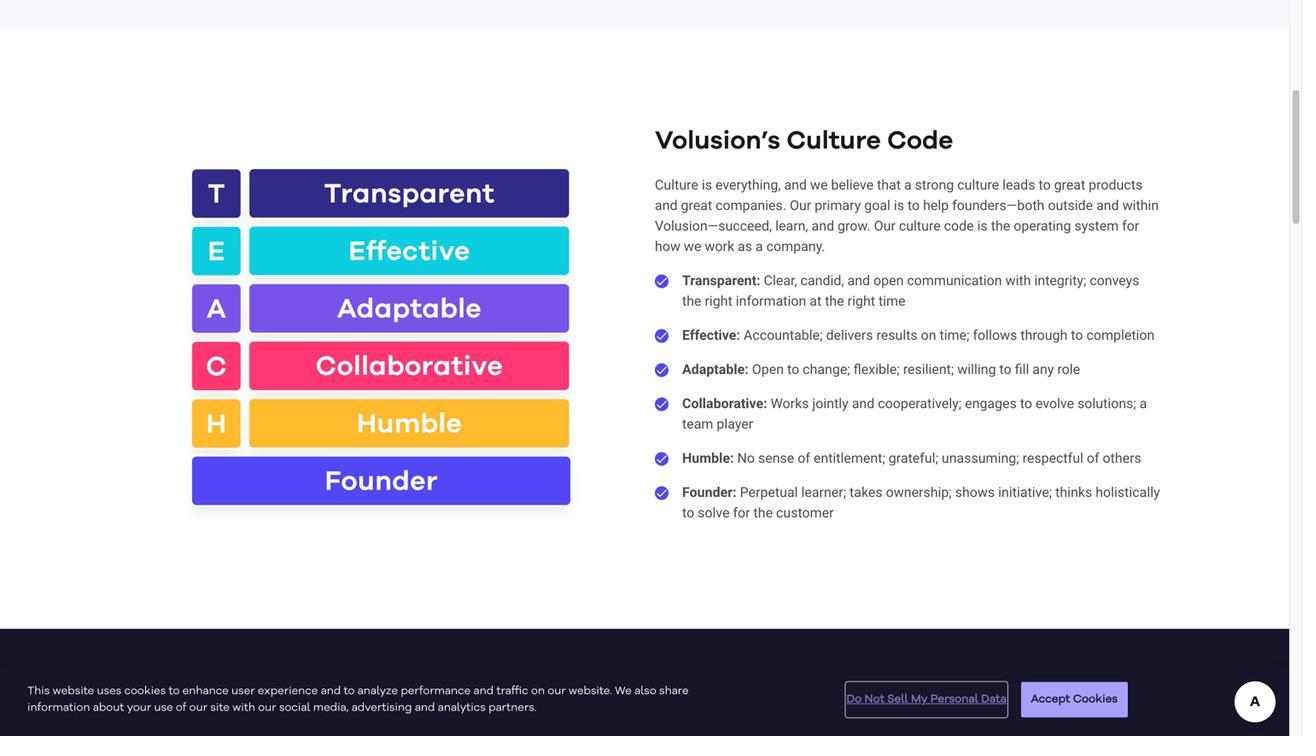 Task type: vqa. For each thing, say whether or not it's contained in the screenshot.
1st | from right
no



Task type: describe. For each thing, give the bounding box(es) containing it.
jointly
[[813, 396, 849, 412]]

delivers
[[826, 327, 873, 344]]

we
[[615, 686, 632, 697]]

culture inside 'culture is everything, and we believe that a strong culture leads to great products and great companies. our primary goal is to help founders—both outside and within volusion—succeed, learn, and grow. our culture code is the operating system for how we work as a company.'
[[655, 177, 699, 193]]

1 vertical spatial a
[[756, 238, 763, 255]]

uses
[[97, 686, 121, 697]]

goal
[[865, 197, 891, 214]]

0 vertical spatial culture
[[787, 128, 881, 154]]

learn,
[[776, 218, 808, 234]]

outside
[[1048, 197, 1093, 214]]

perpetual learner; takes ownership; shows initiative; thinks holistically to solve for the customer
[[682, 484, 1160, 521]]

site
[[210, 703, 230, 714]]

shows
[[956, 484, 995, 501]]

no
[[738, 450, 755, 467]]

personal
[[931, 694, 979, 705]]

on inside this website uses cookies to enhance user experience and to analyze performance and traffic on our website. we also share information about your use of our site with our social media, advertising and analytics partners.
[[531, 686, 545, 697]]

traffic
[[497, 686, 529, 697]]

do not sell my personal data
[[847, 694, 1007, 705]]

open
[[752, 361, 784, 378]]

social
[[279, 703, 310, 714]]

time
[[879, 293, 906, 309]]

accept
[[1031, 694, 1071, 705]]

adaptable:
[[682, 361, 749, 378]]

and down performance
[[415, 703, 435, 714]]

website.
[[569, 686, 612, 697]]

0 horizontal spatial great
[[681, 197, 712, 214]]

your
[[127, 703, 151, 714]]

0 horizontal spatial is
[[702, 177, 712, 193]]

that
[[877, 177, 901, 193]]

to right 'leads' at the right top of page
[[1039, 177, 1051, 193]]

through
[[1021, 327, 1068, 344]]

and up how
[[655, 197, 678, 214]]

sense
[[758, 450, 795, 467]]

volusion life image
[[665, 697, 1151, 736]]

enhance
[[182, 686, 229, 697]]

products
[[1089, 177, 1143, 193]]

to inside works jointly and cooperatively; engages to evolve solutions; a team player
[[1020, 396, 1033, 412]]

1 horizontal spatial a
[[905, 177, 912, 193]]

how
[[655, 238, 681, 255]]

partners.
[[489, 703, 537, 714]]

and up learn,
[[784, 177, 807, 193]]

takes
[[850, 484, 883, 501]]

integrity;
[[1035, 273, 1087, 289]]

done for adaptable:
[[655, 364, 669, 377]]

for inside 'culture is everything, and we believe that a strong culture leads to great products and great companies. our primary goal is to help founders—both outside and within volusion—succeed, learn, and grow. our culture code is the operating system for how we work as a company.'
[[1122, 218, 1140, 234]]

this website uses cookies to enhance user experience and to analyze performance and traffic on our website. we also share information about your use of our site with our social media, advertising and analytics partners.
[[27, 686, 689, 714]]

everything,
[[716, 177, 781, 193]]

cookies
[[1073, 694, 1118, 705]]

unassuming;
[[942, 450, 1020, 467]]

believe
[[831, 177, 874, 193]]

operating
[[1014, 218, 1071, 234]]

to left fill in the right of the page
[[1000, 361, 1012, 378]]

do not sell my personal data button
[[847, 683, 1007, 717]]

use
[[154, 703, 173, 714]]

volusion—succeed,
[[655, 218, 772, 234]]

culture is everything, and we believe that a strong culture leads to great products and great companies. our primary goal is to help founders—both outside and within volusion—succeed, learn, and grow. our culture code is the operating system for how we work as a company.
[[655, 177, 1159, 255]]

candid,
[[801, 273, 844, 289]]

companies.
[[716, 197, 787, 214]]

0 vertical spatial great
[[1054, 177, 1086, 193]]

learner;
[[802, 484, 846, 501]]

adaptable: open to change; flexible; resilient; willing to fill any role
[[682, 361, 1081, 378]]

done for transparent:
[[655, 275, 669, 288]]

analytics
[[438, 703, 486, 714]]

done for collaborative:
[[655, 398, 669, 411]]

thinks
[[1056, 484, 1093, 501]]

with inside clear, candid, and open communication with integrity; conveys the right information at the right time
[[1006, 273, 1031, 289]]

results
[[877, 327, 918, 344]]

2 horizontal spatial of
[[1087, 450, 1100, 467]]

and down products
[[1097, 197, 1119, 214]]

website
[[53, 686, 94, 697]]

flexible;
[[854, 361, 900, 378]]

performance
[[401, 686, 471, 697]]

0 horizontal spatial our
[[189, 703, 208, 714]]

accept cookies
[[1031, 694, 1118, 705]]

communication
[[907, 273, 1002, 289]]

perpetual
[[740, 484, 798, 501]]

the right at
[[825, 293, 844, 309]]

information inside clear, candid, and open communication with integrity; conveys the right information at the right time
[[736, 293, 807, 309]]

done for humble:
[[655, 452, 669, 466]]

effective:
[[682, 327, 740, 344]]

solutions;
[[1078, 396, 1137, 412]]

open
[[874, 273, 904, 289]]

and up media,
[[321, 686, 341, 697]]

1 horizontal spatial our
[[258, 703, 276, 714]]

works
[[771, 396, 809, 412]]

my
[[911, 694, 928, 705]]

solve
[[698, 505, 730, 521]]

privacy alert dialog
[[0, 666, 1290, 736]]

share
[[659, 686, 689, 697]]

initiative;
[[999, 484, 1052, 501]]

1 horizontal spatial of
[[798, 450, 810, 467]]

code
[[944, 218, 974, 234]]

entitlement;
[[814, 450, 886, 467]]

work
[[705, 238, 735, 255]]

the inside 'culture is everything, and we believe that a strong culture leads to great products and great companies. our primary goal is to help founders—both outside and within volusion—succeed, learn, and grow. our culture code is the operating system for how we work as a company.'
[[991, 218, 1011, 234]]

theme icon image
[[139, 110, 624, 564]]

experience
[[258, 686, 318, 697]]

volusion's
[[655, 128, 781, 154]]

strong
[[915, 177, 954, 193]]



Task type: locate. For each thing, give the bounding box(es) containing it.
is left everything,
[[702, 177, 712, 193]]

0 horizontal spatial culture
[[899, 218, 941, 234]]

0 vertical spatial a
[[905, 177, 912, 193]]

change;
[[803, 361, 850, 378]]

founder:
[[682, 484, 740, 501]]

to up use
[[169, 686, 180, 697]]

0 horizontal spatial for
[[733, 505, 750, 521]]

to left solve
[[682, 505, 695, 521]]

founders—both
[[953, 197, 1045, 214]]

1 vertical spatial culture
[[899, 218, 941, 234]]

done left 'collaborative:'
[[655, 398, 669, 411]]

1 horizontal spatial right
[[848, 293, 875, 309]]

with inside this website uses cookies to enhance user experience and to analyze performance and traffic on our website. we also share information about your use of our site with our social media, advertising and analytics partners.
[[232, 703, 255, 714]]

done left founder:
[[655, 487, 669, 500]]

our down goal
[[874, 218, 896, 234]]

a right the as
[[756, 238, 763, 255]]

on right traffic
[[531, 686, 545, 697]]

6 done from the top
[[655, 487, 669, 500]]

1 vertical spatial for
[[733, 505, 750, 521]]

media,
[[313, 703, 349, 714]]

culture up believe
[[787, 128, 881, 154]]

1 horizontal spatial our
[[874, 218, 896, 234]]

at
[[810, 293, 822, 309]]

culture
[[958, 177, 999, 193], [899, 218, 941, 234]]

others
[[1103, 450, 1142, 467]]

information down "clear,"
[[736, 293, 807, 309]]

our down enhance
[[189, 703, 208, 714]]

not
[[865, 694, 885, 705]]

is
[[702, 177, 712, 193], [894, 197, 905, 214], [978, 218, 988, 234]]

great
[[1054, 177, 1086, 193], [681, 197, 712, 214]]

within
[[1123, 197, 1159, 214]]

0 horizontal spatial of
[[176, 703, 187, 714]]

information inside this website uses cookies to enhance user experience and to analyze performance and traffic on our website. we also share information about your use of our site with our social media, advertising and analytics partners.
[[27, 703, 90, 714]]

our down experience at the bottom of the page
[[258, 703, 276, 714]]

2 horizontal spatial our
[[548, 686, 566, 697]]

great up volusion—succeed,
[[681, 197, 712, 214]]

0 horizontal spatial right
[[705, 293, 733, 309]]

this
[[27, 686, 50, 697]]

for
[[1122, 218, 1140, 234], [733, 505, 750, 521]]

1 vertical spatial our
[[874, 218, 896, 234]]

1 horizontal spatial for
[[1122, 218, 1140, 234]]

about
[[93, 703, 124, 714]]

0 vertical spatial our
[[790, 197, 812, 214]]

respectful
[[1023, 450, 1084, 467]]

the down "perpetual"
[[754, 505, 773, 521]]

culture
[[787, 128, 881, 154], [655, 177, 699, 193]]

information
[[736, 293, 807, 309], [27, 703, 90, 714]]

culture down "help"
[[899, 218, 941, 234]]

with left the integrity;
[[1006, 273, 1031, 289]]

and
[[784, 177, 807, 193], [655, 197, 678, 214], [1097, 197, 1119, 214], [812, 218, 835, 234], [848, 273, 870, 289], [852, 396, 875, 412], [321, 686, 341, 697], [474, 686, 494, 697], [415, 703, 435, 714]]

role
[[1058, 361, 1081, 378]]

to left "help"
[[908, 197, 920, 214]]

0 vertical spatial we
[[811, 177, 828, 193]]

grateful;
[[889, 450, 939, 467]]

2 done from the top
[[655, 329, 669, 343]]

the down founders—both
[[991, 218, 1011, 234]]

a right that
[[905, 177, 912, 193]]

for down within
[[1122, 218, 1140, 234]]

we up primary
[[811, 177, 828, 193]]

2 horizontal spatial a
[[1140, 396, 1147, 412]]

1 vertical spatial we
[[684, 238, 702, 255]]

and down primary
[[812, 218, 835, 234]]

a
[[905, 177, 912, 193], [756, 238, 763, 255], [1140, 396, 1147, 412]]

1 horizontal spatial we
[[811, 177, 828, 193]]

1 done from the top
[[655, 275, 669, 288]]

done for founder:
[[655, 487, 669, 500]]

to
[[1039, 177, 1051, 193], [908, 197, 920, 214], [1071, 327, 1083, 344], [787, 361, 800, 378], [1000, 361, 1012, 378], [1020, 396, 1033, 412], [682, 505, 695, 521], [169, 686, 180, 697], [344, 686, 355, 697]]

of right use
[[176, 703, 187, 714]]

and right the jointly
[[852, 396, 875, 412]]

0 vertical spatial with
[[1006, 273, 1031, 289]]

help
[[923, 197, 949, 214]]

0 horizontal spatial culture
[[655, 177, 699, 193]]

collaborative:
[[682, 396, 771, 412]]

1 vertical spatial information
[[27, 703, 90, 714]]

0 horizontal spatial we
[[684, 238, 702, 255]]

for right solve
[[733, 505, 750, 521]]

0 vertical spatial information
[[736, 293, 807, 309]]

and up "analytics"
[[474, 686, 494, 697]]

1 horizontal spatial on
[[921, 327, 937, 344]]

cookies
[[124, 686, 166, 697]]

of left others
[[1087, 450, 1100, 467]]

and inside clear, candid, and open communication with integrity; conveys the right information at the right time
[[848, 273, 870, 289]]

transparent:
[[682, 273, 764, 289]]

a right solutions;
[[1140, 396, 1147, 412]]

also
[[635, 686, 657, 697]]

analyze
[[358, 686, 398, 697]]

done for effective:
[[655, 329, 669, 343]]

and left open
[[848, 273, 870, 289]]

cooperatively;
[[878, 396, 962, 412]]

company.
[[767, 238, 826, 255]]

done
[[655, 275, 669, 288], [655, 329, 669, 343], [655, 364, 669, 377], [655, 398, 669, 411], [655, 452, 669, 466], [655, 487, 669, 500]]

0 vertical spatial on
[[921, 327, 937, 344]]

1 right from the left
[[705, 293, 733, 309]]

culture up volusion—succeed,
[[655, 177, 699, 193]]

data
[[982, 694, 1007, 705]]

to right 'open'
[[787, 361, 800, 378]]

1 horizontal spatial great
[[1054, 177, 1086, 193]]

volusion's culture code
[[655, 128, 954, 154]]

evolve
[[1036, 396, 1075, 412]]

done left adaptable:
[[655, 364, 669, 377]]

advertising
[[352, 703, 412, 714]]

right
[[705, 293, 733, 309], [848, 293, 875, 309]]

engages
[[965, 396, 1017, 412]]

0 horizontal spatial information
[[27, 703, 90, 714]]

a inside works jointly and cooperatively; engages to evolve solutions; a team player
[[1140, 396, 1147, 412]]

resilient;
[[903, 361, 954, 378]]

we right how
[[684, 238, 702, 255]]

our left website.
[[548, 686, 566, 697]]

of inside this website uses cookies to enhance user experience and to analyze performance and traffic on our website. we also share information about your use of our site with our social media, advertising and analytics partners.
[[176, 703, 187, 714]]

and inside works jointly and cooperatively; engages to evolve solutions; a team player
[[852, 396, 875, 412]]

of right sense
[[798, 450, 810, 467]]

3 done from the top
[[655, 364, 669, 377]]

to inside 'perpetual learner; takes ownership; shows initiative; thinks holistically to solve for the customer'
[[682, 505, 695, 521]]

0 horizontal spatial on
[[531, 686, 545, 697]]

1 horizontal spatial with
[[1006, 273, 1031, 289]]

with down "user"
[[232, 703, 255, 714]]

the inside 'perpetual learner; takes ownership; shows initiative; thinks holistically to solve for the customer'
[[754, 505, 773, 521]]

right down transparent: at the right top of page
[[705, 293, 733, 309]]

information down website
[[27, 703, 90, 714]]

effective: accountable; delivers results on time; follows through to completion
[[682, 327, 1155, 344]]

conveys
[[1090, 273, 1140, 289]]

system
[[1075, 218, 1119, 234]]

user
[[232, 686, 255, 697]]

player
[[717, 416, 754, 432]]

is right code
[[978, 218, 988, 234]]

any
[[1033, 361, 1054, 378]]

2 vertical spatial a
[[1140, 396, 1147, 412]]

to left 'evolve'
[[1020, 396, 1033, 412]]

2 horizontal spatial is
[[978, 218, 988, 234]]

of
[[798, 450, 810, 467], [1087, 450, 1100, 467], [176, 703, 187, 714]]

1 vertical spatial great
[[681, 197, 712, 214]]

grow.
[[838, 218, 871, 234]]

on left time;
[[921, 327, 937, 344]]

sell
[[888, 694, 909, 705]]

5 done from the top
[[655, 452, 669, 466]]

1 vertical spatial on
[[531, 686, 545, 697]]

0 horizontal spatial our
[[790, 197, 812, 214]]

clear,
[[764, 273, 797, 289]]

team
[[682, 416, 714, 432]]

culture up founders—both
[[958, 177, 999, 193]]

4 done from the top
[[655, 398, 669, 411]]

works jointly and cooperatively; engages to evolve solutions; a team player
[[682, 396, 1147, 432]]

right left the time
[[848, 293, 875, 309]]

we
[[811, 177, 828, 193], [684, 238, 702, 255]]

to right through
[[1071, 327, 1083, 344]]

done left humble:
[[655, 452, 669, 466]]

humble: no sense of entitlement; grateful; unassuming; respectful of others
[[682, 450, 1142, 467]]

do
[[847, 694, 862, 705]]

1 horizontal spatial culture
[[958, 177, 999, 193]]

0 horizontal spatial with
[[232, 703, 255, 714]]

primary
[[815, 197, 861, 214]]

the down transparent: at the right top of page
[[682, 293, 702, 309]]

accountable;
[[744, 327, 823, 344]]

willing
[[958, 361, 996, 378]]

done down how
[[655, 275, 669, 288]]

humble:
[[682, 450, 734, 467]]

0 vertical spatial for
[[1122, 218, 1140, 234]]

completion
[[1087, 327, 1155, 344]]

great up outside
[[1054, 177, 1086, 193]]

2 vertical spatial is
[[978, 218, 988, 234]]

1 horizontal spatial is
[[894, 197, 905, 214]]

done left effective:
[[655, 329, 669, 343]]

follows
[[973, 327, 1018, 344]]

0 vertical spatial culture
[[958, 177, 999, 193]]

1 horizontal spatial information
[[736, 293, 807, 309]]

for inside 'perpetual learner; takes ownership; shows initiative; thinks holistically to solve for the customer'
[[733, 505, 750, 521]]

with
[[1006, 273, 1031, 289], [232, 703, 255, 714]]

1 horizontal spatial culture
[[787, 128, 881, 154]]

2 right from the left
[[848, 293, 875, 309]]

holistically
[[1096, 484, 1160, 501]]

1 vertical spatial culture
[[655, 177, 699, 193]]

is right goal
[[894, 197, 905, 214]]

our up learn,
[[790, 197, 812, 214]]

time;
[[940, 327, 970, 344]]

0 vertical spatial is
[[702, 177, 712, 193]]

1 vertical spatial is
[[894, 197, 905, 214]]

to up media,
[[344, 686, 355, 697]]

accept cookies button
[[1021, 682, 1128, 718]]

0 horizontal spatial a
[[756, 238, 763, 255]]

1 vertical spatial with
[[232, 703, 255, 714]]

code
[[888, 128, 954, 154]]

fill
[[1015, 361, 1030, 378]]



